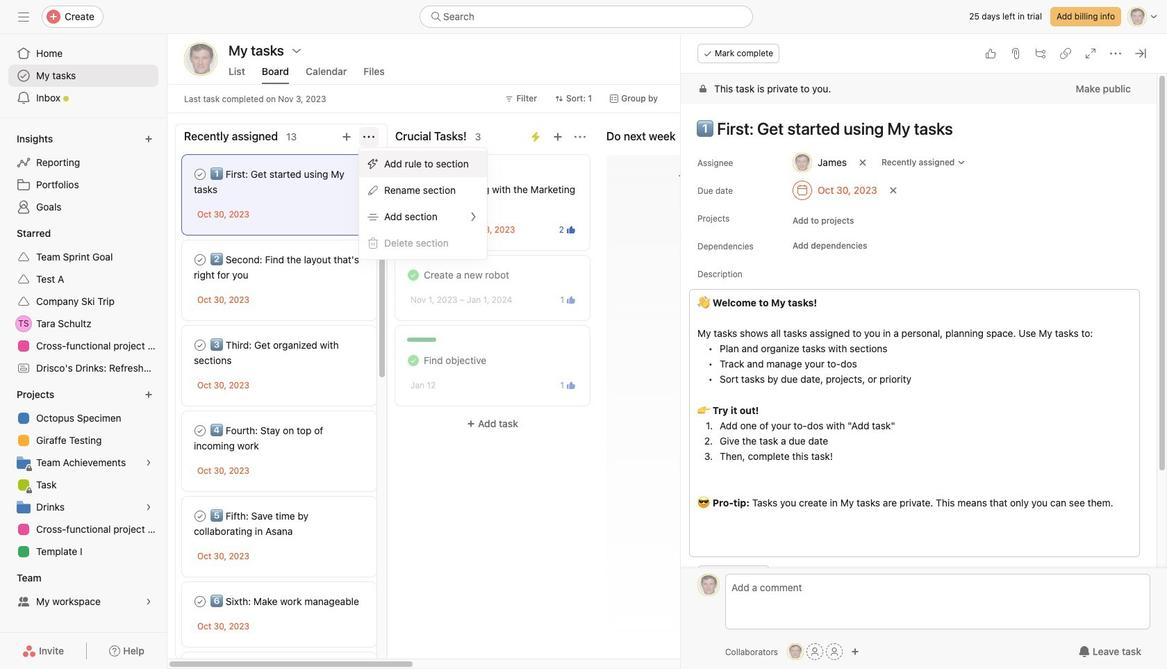 Task type: locate. For each thing, give the bounding box(es) containing it.
1 mark complete image from the top
[[192, 252, 208, 268]]

clear due date image
[[889, 186, 897, 195]]

0 vertical spatial menu item
[[359, 151, 487, 177]]

rules for crucial tasks! image
[[530, 131, 541, 142]]

insights element
[[0, 126, 167, 221]]

Mark complete checkbox
[[192, 166, 208, 183], [192, 252, 208, 268], [192, 508, 208, 525]]

completed image
[[405, 267, 422, 283], [405, 352, 422, 369]]

remove assignee image
[[859, 158, 867, 167]]

close details image
[[1135, 48, 1146, 59]]

more section actions image
[[363, 131, 375, 142], [575, 131, 586, 142]]

1 vertical spatial 1 like. you liked this task image
[[567, 381, 575, 389]]

description document
[[682, 294, 1140, 511]]

menu item
[[359, 151, 487, 177], [359, 230, 487, 256]]

1 horizontal spatial more section actions image
[[575, 131, 586, 142]]

starred element
[[0, 221, 167, 382]]

1 more section actions image from the left
[[363, 131, 375, 142]]

0 vertical spatial completed checkbox
[[405, 267, 422, 283]]

1 menu item from the top
[[359, 151, 487, 177]]

1 vertical spatial mark complete checkbox
[[192, 252, 208, 268]]

Mark complete checkbox
[[405, 181, 422, 198], [192, 337, 208, 354], [192, 422, 208, 439], [192, 593, 208, 610]]

2 mark complete checkbox from the top
[[192, 252, 208, 268]]

2 likes. you liked this task image
[[567, 225, 575, 234]]

0 vertical spatial 1 like. you liked this task image
[[567, 296, 575, 304]]

3 mark complete checkbox from the top
[[192, 508, 208, 525]]

see details, my workspace image
[[145, 598, 153, 606]]

1 vertical spatial completed checkbox
[[405, 352, 422, 369]]

teams element
[[0, 566, 167, 616]]

1 like. you liked this task image
[[567, 296, 575, 304], [567, 381, 575, 389]]

main content
[[681, 74, 1157, 669]]

2 completed image from the top
[[405, 352, 422, 369]]

more actions for this task image
[[1110, 48, 1121, 59]]

more section actions image right add task image
[[363, 131, 375, 142]]

main content inside 1️⃣ first: get started using my tasks dialog
[[681, 74, 1157, 669]]

mark complete image
[[192, 166, 208, 183], [405, 181, 422, 198], [192, 422, 208, 439]]

1️⃣ first: get started using my tasks dialog
[[681, 34, 1167, 669]]

1 vertical spatial menu item
[[359, 230, 487, 256]]

list box
[[420, 6, 753, 28]]

Completed checkbox
[[405, 267, 422, 283], [405, 352, 422, 369]]

new project or portfolio image
[[145, 391, 153, 399]]

1 1 like. you liked this task image from the top
[[567, 296, 575, 304]]

0 vertical spatial mark complete checkbox
[[192, 166, 208, 183]]

see details, team achievements image
[[145, 459, 153, 467]]

1 vertical spatial completed image
[[405, 352, 422, 369]]

mark complete image
[[192, 252, 208, 268], [192, 337, 208, 354], [192, 508, 208, 525], [192, 593, 208, 610]]

copy task link image
[[1060, 48, 1071, 59]]

2 vertical spatial mark complete checkbox
[[192, 508, 208, 525]]

more section actions image right add task icon
[[575, 131, 586, 142]]

0 vertical spatial completed image
[[405, 267, 422, 283]]

hide sidebar image
[[18, 11, 29, 22]]

0 horizontal spatial more section actions image
[[363, 131, 375, 142]]



Task type: vqa. For each thing, say whether or not it's contained in the screenshot.
the files
no



Task type: describe. For each thing, give the bounding box(es) containing it.
full screen image
[[1085, 48, 1096, 59]]

1 completed checkbox from the top
[[405, 267, 422, 283]]

add task image
[[552, 131, 564, 142]]

1 completed image from the top
[[405, 267, 422, 283]]

0 likes. click to like this task image
[[985, 48, 996, 59]]

2 more section actions image from the left
[[575, 131, 586, 142]]

2 completed checkbox from the top
[[405, 352, 422, 369]]

add or remove collaborators image
[[851, 648, 860, 656]]

3 mark complete image from the top
[[192, 508, 208, 525]]

1 mark complete checkbox from the top
[[192, 166, 208, 183]]

projects element
[[0, 382, 167, 566]]

Task Name text field
[[688, 113, 1140, 145]]

2 1 like. you liked this task image from the top
[[567, 381, 575, 389]]

new insights image
[[145, 135, 153, 143]]

show options image
[[291, 45, 302, 56]]

see details, drinks image
[[145, 503, 153, 511]]

4 mark complete image from the top
[[192, 593, 208, 610]]

2 mark complete image from the top
[[192, 337, 208, 354]]

2 menu item from the top
[[359, 230, 487, 256]]

add task image
[[341, 131, 352, 142]]

global element
[[0, 34, 167, 117]]

add subtask image
[[1035, 48, 1046, 59]]

attachments: add a file to this task, 1️⃣ first: get started using my tasks image
[[1010, 48, 1021, 59]]



